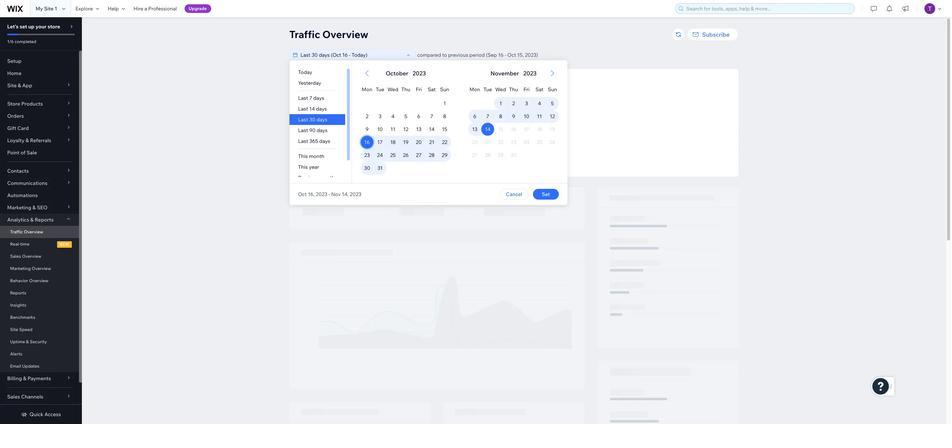Task type: describe. For each thing, give the bounding box(es) containing it.
1 horizontal spatial oct
[[508, 52, 516, 58]]

last for last 90 days
[[298, 127, 308, 134]]

not enough traffic you'll get an overview once your site has more traffic.
[[461, 126, 567, 140]]

1 vertical spatial 4
[[391, 113, 395, 120]]

17
[[377, 139, 383, 146]]

2 vertical spatial your
[[523, 147, 532, 152]]

site for site speed
[[10, 327, 18, 332]]

setup link
[[0, 55, 79, 67]]

reports inside popup button
[[35, 217, 54, 223]]

site
[[526, 134, 533, 140]]

Search for tools, apps, help & more... field
[[684, 4, 853, 14]]

sales channels button
[[0, 391, 79, 403]]

28
[[429, 152, 435, 158]]

sidebar element
[[0, 17, 82, 424]]

payments
[[28, 375, 51, 382]]

last 90 days
[[298, 127, 327, 134]]

contacts
[[7, 168, 29, 174]]

30 inside row
[[364, 165, 370, 171]]

90
[[309, 127, 315, 134]]

2 horizontal spatial 1
[[499, 100, 502, 107]]

channels
[[21, 394, 43, 400]]

last for last 7 days
[[298, 95, 308, 101]]

security
[[30, 339, 47, 345]]

explore
[[75, 5, 93, 12]]

0 vertical spatial traffic overview
[[289, 28, 368, 41]]

hire a professional link
[[129, 0, 181, 17]]

0 vertical spatial 4
[[538, 100, 541, 107]]

this month
[[298, 153, 324, 160]]

overview for traffic overview link
[[24, 229, 43, 235]]

(sep
[[486, 52, 497, 58]]

your inside not enough traffic you'll get an overview once your site has more traffic.
[[516, 134, 525, 140]]

days for last 365 days
[[319, 138, 330, 144]]

1 horizontal spatial 10
[[524, 113, 529, 120]]

loyalty & referrals
[[7, 137, 51, 144]]

set
[[542, 191, 550, 198]]

site & app
[[7, 82, 32, 89]]

& for billing
[[23, 375, 26, 382]]

row containing 30
[[361, 162, 451, 175]]

0 vertical spatial 2
[[512, 100, 515, 107]]

uptime & security
[[10, 339, 47, 345]]

hire a professional
[[134, 5, 177, 12]]

2023 down 2023)
[[523, 70, 537, 77]]

31
[[377, 165, 383, 171]]

alert containing november
[[488, 69, 539, 78]]

0 vertical spatial 12
[[550, 113, 555, 120]]

traffic overview link
[[0, 226, 79, 238]]

row group for grid containing october
[[352, 97, 460, 183]]

updates
[[22, 364, 39, 369]]

0 horizontal spatial 5
[[404, 113, 407, 120]]

communications button
[[0, 177, 79, 189]]

this for this year
[[298, 164, 308, 170]]

referrals
[[30, 137, 51, 144]]

0 horizontal spatial 9
[[365, 126, 369, 133]]

0 vertical spatial to
[[442, 52, 447, 58]]

mon for 6
[[470, 86, 480, 93]]

analytics & reports button
[[0, 214, 79, 226]]

this for this month
[[298, 153, 308, 160]]

has
[[534, 134, 541, 140]]

mon tue wed thu for 3
[[362, 86, 410, 93]]

tuesday, november 14, 2023 cell
[[481, 123, 494, 136]]

real-
[[10, 241, 20, 247]]

benchmarks
[[10, 315, 35, 320]]

email updates link
[[0, 360, 79, 373]]

sale
[[27, 149, 37, 156]]

cancel
[[506, 191, 522, 198]]

row containing 6
[[468, 110, 559, 123]]

october
[[386, 70, 408, 77]]

setup
[[7, 58, 21, 64]]

time
[[20, 241, 29, 247]]

store products
[[7, 101, 43, 107]]

1 horizontal spatial 1
[[443, 100, 446, 107]]

compared
[[417, 52, 441, 58]]

23
[[364, 152, 370, 158]]

1 vertical spatial 12
[[403, 126, 408, 133]]

15
[[442, 126, 447, 133]]

1 vertical spatial 2
[[366, 113, 368, 120]]

let's set up your store
[[7, 23, 60, 30]]

benchmarks link
[[0, 312, 79, 324]]

& for loyalty
[[26, 137, 29, 144]]

1 horizontal spatial to
[[505, 147, 509, 152]]

& for uptime
[[26, 339, 29, 345]]

uptime
[[10, 339, 25, 345]]

fri for 10
[[524, 86, 530, 93]]

22
[[442, 139, 447, 146]]

loyalty & referrals button
[[0, 134, 79, 147]]

traffic inside not enough traffic you'll get an overview once your site has more traffic.
[[521, 126, 536, 132]]

billing & payments
[[7, 375, 51, 382]]

an
[[480, 134, 485, 140]]

& for marketing
[[32, 204, 36, 211]]

new
[[60, 242, 69, 247]]

sun for 12
[[548, 86, 557, 93]]

16,
[[308, 191, 315, 198]]

sales for sales overview
[[10, 254, 21, 259]]

sat for 11
[[536, 86, 543, 93]]

1 horizontal spatial 3
[[525, 100, 528, 107]]

learn
[[483, 147, 495, 152]]

wed for 8
[[495, 86, 506, 93]]

1 8 from the left
[[443, 113, 446, 120]]

overview
[[486, 134, 504, 140]]

hire a marketing expert link
[[491, 157, 537, 163]]

16 inside cell
[[364, 139, 370, 146]]

0 vertical spatial site
[[44, 5, 54, 12]]

enough
[[502, 126, 520, 132]]

a for marketing
[[500, 157, 502, 163]]

today
[[298, 69, 312, 75]]

2 horizontal spatial 7
[[486, 113, 489, 120]]

november
[[491, 70, 519, 77]]

row containing 1
[[468, 97, 559, 110]]

tue for 7
[[484, 86, 492, 93]]

completed
[[15, 39, 36, 44]]

oct 16, 2023 - nov 14, 2023
[[298, 191, 361, 198]]

quick access button
[[21, 411, 61, 418]]

27
[[416, 152, 422, 158]]

row group for grid containing november
[[460, 97, 568, 183]]

set button
[[533, 189, 559, 200]]

row containing 16
[[361, 136, 451, 149]]

14,
[[342, 191, 349, 198]]

0 horizontal spatial 10
[[377, 126, 383, 133]]

automations link
[[0, 189, 79, 202]]

automations
[[7, 192, 38, 199]]

upgrade
[[189, 6, 207, 11]]

site speed link
[[0, 324, 79, 336]]

21
[[429, 139, 434, 146]]

my site 1
[[36, 5, 57, 12]]

year
[[309, 164, 319, 170]]

more
[[542, 134, 553, 140]]

row containing 2
[[361, 110, 451, 123]]

1 horizontal spatial -
[[505, 52, 507, 58]]

traffic inside "sidebar" element
[[10, 229, 23, 235]]

set
[[20, 23, 27, 30]]

behavior overview link
[[0, 275, 79, 287]]

alerts link
[[0, 348, 79, 360]]

page skeleton image
[[289, 188, 739, 424]]

gift
[[7, 125, 16, 132]]

let's
[[7, 23, 19, 30]]

overview for marketing overview link
[[32, 266, 51, 271]]

hire for hire a marketing expert
[[491, 157, 499, 163]]

0 vertical spatial 11
[[537, 113, 542, 120]]



Task type: locate. For each thing, give the bounding box(es) containing it.
gift card
[[7, 125, 29, 132]]

26
[[403, 152, 409, 158]]

traffic down has
[[533, 147, 545, 152]]

& left app
[[18, 82, 21, 89]]

1 vertical spatial 3
[[379, 113, 381, 120]]

wed down november
[[495, 86, 506, 93]]

1 horizontal spatial thu
[[509, 86, 518, 93]]

1 vertical spatial your
[[516, 134, 525, 140]]

home link
[[0, 67, 79, 79]]

1 horizontal spatial 13
[[472, 126, 477, 133]]

days for last 14 days
[[316, 106, 327, 112]]

30
[[309, 116, 315, 123], [364, 165, 370, 171]]

0 horizontal spatial 16
[[364, 139, 370, 146]]

your left site
[[516, 134, 525, 140]]

marketing overview link
[[0, 263, 79, 275]]

grid
[[352, 60, 460, 183], [460, 60, 568, 183]]

grid containing november
[[460, 60, 568, 183]]

0 horizontal spatial reports
[[10, 290, 26, 296]]

5 up 19
[[404, 113, 407, 120]]

learn how to boost your traffic link
[[483, 146, 545, 153]]

thu for 5
[[401, 86, 410, 93]]

list box containing today
[[289, 67, 352, 183]]

1 horizontal spatial 11
[[537, 113, 542, 120]]

30 up 90
[[309, 116, 315, 123]]

15,
[[517, 52, 524, 58]]

0 horizontal spatial fri
[[416, 86, 422, 93]]

days for last 30 days
[[316, 116, 327, 123]]

overview
[[322, 28, 368, 41], [24, 229, 43, 235], [22, 254, 41, 259], [32, 266, 51, 271], [29, 278, 48, 283]]

0 horizontal spatial wed
[[388, 86, 398, 93]]

2 thu from the left
[[509, 86, 518, 93]]

point
[[7, 149, 20, 156]]

1 horizontal spatial reports
[[35, 217, 54, 223]]

yesterday
[[298, 80, 321, 86]]

analytics
[[7, 217, 29, 223]]

marketing inside marketing & seo popup button
[[7, 204, 31, 211]]

sat down 2023)
[[536, 86, 543, 93]]

1 horizontal spatial hire
[[491, 157, 499, 163]]

site inside site speed link
[[10, 327, 18, 332]]

2 fri from the left
[[524, 86, 530, 93]]

hire for hire a professional
[[134, 5, 143, 12]]

1 vertical spatial 10
[[377, 126, 383, 133]]

3 last from the top
[[298, 116, 308, 123]]

oct left 16,
[[298, 191, 307, 198]]

products
[[21, 101, 43, 107]]

sun for 8
[[440, 86, 449, 93]]

marketing & seo button
[[0, 202, 79, 214]]

professional
[[148, 5, 177, 12]]

2 this from the top
[[298, 164, 308, 170]]

days up last 14 days
[[313, 95, 324, 101]]

email
[[10, 364, 21, 369]]

mon tue wed thu down october
[[362, 86, 410, 93]]

13 up get
[[472, 126, 477, 133]]

2023 right 16,
[[316, 191, 327, 198]]

a down how
[[500, 157, 502, 163]]

2 grid from the left
[[460, 60, 568, 183]]

help
[[108, 5, 119, 12]]

site left speed
[[10, 327, 18, 332]]

10
[[524, 113, 529, 120], [377, 126, 383, 133]]

2 tue from the left
[[484, 86, 492, 93]]

& right loyalty
[[26, 137, 29, 144]]

2023 right 14,
[[350, 191, 361, 198]]

1 horizontal spatial 9
[[512, 113, 515, 120]]

orders
[[7, 113, 24, 119]]

last left 90
[[298, 127, 308, 134]]

thu
[[401, 86, 410, 93], [509, 86, 518, 93]]

1 thu from the left
[[401, 86, 410, 93]]

mon for 2
[[362, 86, 372, 93]]

1 vertical spatial -
[[328, 191, 330, 198]]

a for professional
[[144, 5, 147, 12]]

thu down november
[[509, 86, 518, 93]]

9 up enough
[[512, 113, 515, 120]]

0 horizontal spatial 11
[[390, 126, 395, 133]]

3 up 17
[[379, 113, 381, 120]]

16 right (sep
[[498, 52, 504, 58]]

0 vertical spatial -
[[505, 52, 507, 58]]

fri for 6
[[416, 86, 422, 93]]

5 up more
[[551, 100, 554, 107]]

- left nov
[[328, 191, 330, 198]]

cancel button
[[500, 189, 529, 200]]

communications
[[7, 180, 47, 186]]

0 vertical spatial marketing
[[7, 204, 31, 211]]

& down marketing & seo
[[30, 217, 34, 223]]

0 horizontal spatial to
[[442, 52, 447, 58]]

1 vertical spatial traffic overview
[[10, 229, 43, 235]]

days right 365
[[319, 138, 330, 144]]

my
[[36, 5, 43, 12]]

thu down october
[[401, 86, 410, 93]]

site inside site & app dropdown button
[[7, 82, 17, 89]]

gift card button
[[0, 122, 79, 134]]

12 up more
[[550, 113, 555, 120]]

1 horizontal spatial 8
[[499, 113, 502, 120]]

0 horizontal spatial traffic
[[10, 229, 23, 235]]

16 left 17
[[364, 139, 370, 146]]

14 inside tuesday, november 14, 2023 cell
[[485, 126, 491, 133]]

11 up 18
[[390, 126, 395, 133]]

1 6 from the left
[[417, 113, 420, 120]]

days right 90
[[317, 127, 327, 134]]

this left the year
[[298, 164, 308, 170]]

0 horizontal spatial 8
[[443, 113, 446, 120]]

0 horizontal spatial 3
[[379, 113, 381, 120]]

marketing overview
[[10, 266, 51, 271]]

last left 365
[[298, 138, 308, 144]]

0 horizontal spatial 12
[[403, 126, 408, 133]]

13 up 20
[[416, 126, 421, 133]]

9
[[512, 113, 515, 120], [365, 126, 369, 133]]

traffic
[[289, 28, 320, 41], [10, 229, 23, 235]]

oct
[[508, 52, 516, 58], [298, 191, 307, 198]]

1 this from the top
[[298, 153, 308, 160]]

0 vertical spatial oct
[[508, 52, 516, 58]]

0 horizontal spatial alert
[[384, 69, 428, 78]]

0 horizontal spatial oct
[[298, 191, 307, 198]]

2 vertical spatial site
[[10, 327, 18, 332]]

6 up get
[[473, 113, 476, 120]]

tue for 3
[[376, 86, 384, 93]]

1 horizontal spatial 30
[[364, 165, 370, 171]]

0 vertical spatial this
[[298, 153, 308, 160]]

once
[[505, 134, 515, 140]]

compared to previous period (sep 16 - oct 15, 2023)
[[417, 52, 538, 58]]

20
[[416, 139, 422, 146]]

1 vertical spatial 9
[[365, 126, 369, 133]]

period
[[470, 52, 485, 58]]

email updates
[[10, 364, 39, 369]]

2 up monday, october 16, 2023 cell
[[366, 113, 368, 120]]

1 horizontal spatial 5
[[551, 100, 554, 107]]

8 up 15 on the left top of the page
[[443, 113, 446, 120]]

sat
[[428, 86, 436, 93], [536, 86, 543, 93]]

1 right my
[[55, 5, 57, 12]]

wed for 4
[[388, 86, 398, 93]]

7 up tuesday, november 14, 2023 cell
[[486, 113, 489, 120]]

previous
[[448, 52, 468, 58]]

0 vertical spatial traffic
[[289, 28, 320, 41]]

0 vertical spatial reports
[[35, 217, 54, 223]]

last 7 days
[[298, 95, 324, 101]]

1 horizontal spatial 4
[[538, 100, 541, 107]]

help button
[[103, 0, 129, 17]]

& for analytics
[[30, 217, 34, 223]]

last for last 30 days
[[298, 116, 308, 123]]

marketing for marketing overview
[[10, 266, 31, 271]]

not
[[492, 126, 501, 132]]

traffic up site
[[521, 126, 536, 132]]

row
[[361, 80, 451, 97], [468, 80, 559, 97], [468, 97, 559, 110], [361, 110, 451, 123], [468, 110, 559, 123], [361, 123, 451, 136], [468, 123, 559, 136], [361, 136, 451, 149], [468, 136, 559, 149], [361, 149, 451, 162], [468, 149, 559, 162], [361, 162, 451, 175]]

18
[[390, 139, 396, 146]]

1 horizontal spatial sun
[[548, 86, 557, 93]]

mon tue wed thu down november
[[470, 86, 518, 93]]

1 wed from the left
[[388, 86, 398, 93]]

site right my
[[44, 5, 54, 12]]

row group
[[352, 97, 460, 183], [460, 97, 568, 183]]

1 horizontal spatial 7
[[430, 113, 433, 120]]

last for last 14 days
[[298, 106, 308, 112]]

12 up 19
[[403, 126, 408, 133]]

1 vertical spatial 5
[[404, 113, 407, 120]]

2 8 from the left
[[499, 113, 502, 120]]

& left "seo"
[[32, 204, 36, 211]]

days up last 30 days on the left top of page
[[316, 106, 327, 112]]

1 mon tue wed thu from the left
[[362, 86, 410, 93]]

month for previous month
[[319, 175, 335, 181]]

4 up has
[[538, 100, 541, 107]]

boost
[[510, 147, 522, 152]]

1 horizontal spatial a
[[500, 157, 502, 163]]

sales down billing
[[7, 394, 20, 400]]

alert containing october
[[384, 69, 428, 78]]

monday, october 16, 2023 cell
[[361, 136, 374, 149]]

29
[[442, 152, 448, 158]]

days
[[313, 95, 324, 101], [316, 106, 327, 112], [316, 116, 327, 123], [317, 127, 327, 134], [319, 138, 330, 144]]

1 horizontal spatial tue
[[484, 86, 492, 93]]

1 horizontal spatial 2
[[512, 100, 515, 107]]

last down last 14 days
[[298, 116, 308, 123]]

1 horizontal spatial 14
[[429, 126, 435, 133]]

0 vertical spatial 10
[[524, 113, 529, 120]]

days for last 90 days
[[317, 127, 327, 134]]

9 up monday, october 16, 2023 cell
[[365, 126, 369, 133]]

4 last from the top
[[298, 127, 308, 134]]

0 vertical spatial 16
[[498, 52, 504, 58]]

this year
[[298, 164, 319, 170]]

& right billing
[[23, 375, 26, 382]]

home
[[7, 70, 21, 77]]

marketing for marketing & seo
[[7, 204, 31, 211]]

traffic overview
[[289, 28, 368, 41], [10, 229, 43, 235]]

1 13 from the left
[[416, 126, 421, 133]]

days up last 90 days
[[316, 116, 327, 123]]

11 up has
[[537, 113, 542, 120]]

alert down 15,
[[488, 69, 539, 78]]

2023 down compared
[[413, 70, 426, 77]]

0 horizontal spatial 6
[[417, 113, 420, 120]]

2 13 from the left
[[472, 126, 477, 133]]

your
[[36, 23, 46, 30], [516, 134, 525, 140], [523, 147, 532, 152]]

7 up last 14 days
[[309, 95, 312, 101]]

alert down compared
[[384, 69, 428, 78]]

5 last from the top
[[298, 138, 308, 144]]

1 last from the top
[[298, 95, 308, 101]]

you'll
[[461, 134, 472, 140]]

7 up 21
[[430, 113, 433, 120]]

1 tue from the left
[[376, 86, 384, 93]]

sales channels
[[7, 394, 43, 400]]

1 vertical spatial traffic
[[10, 229, 23, 235]]

10 up 17
[[377, 126, 383, 133]]

& for site
[[18, 82, 21, 89]]

reports down "seo"
[[35, 217, 54, 223]]

your inside "sidebar" element
[[36, 23, 46, 30]]

1 horizontal spatial 12
[[550, 113, 555, 120]]

1 up not
[[499, 100, 502, 107]]

last for last 365 days
[[298, 138, 308, 144]]

sales down the real-
[[10, 254, 21, 259]]

row containing 13
[[468, 123, 559, 136]]

1 horizontal spatial traffic overview
[[289, 28, 368, 41]]

1 vertical spatial this
[[298, 164, 308, 170]]

marketing up analytics
[[7, 204, 31, 211]]

site down home
[[7, 82, 17, 89]]

0 vertical spatial 9
[[512, 113, 515, 120]]

14 inside list box
[[309, 106, 315, 112]]

traffic
[[521, 126, 536, 132], [533, 147, 545, 152]]

2 sun from the left
[[548, 86, 557, 93]]

marketing
[[503, 157, 524, 163]]

1 sat from the left
[[428, 86, 436, 93]]

oct left 15,
[[508, 52, 516, 58]]

sales for sales channels
[[7, 394, 20, 400]]

2 mon from the left
[[470, 86, 480, 93]]

14 left not
[[485, 126, 491, 133]]

billing & payments button
[[0, 373, 79, 385]]

8 up not
[[499, 113, 502, 120]]

0 horizontal spatial 4
[[391, 113, 395, 120]]

grid containing october
[[352, 60, 460, 183]]

site for site & app
[[7, 82, 17, 89]]

0 vertical spatial 30
[[309, 116, 315, 123]]

row containing 9
[[361, 123, 451, 136]]

thu for 9
[[509, 86, 518, 93]]

1 grid from the left
[[352, 60, 460, 183]]

last 30 days
[[298, 116, 327, 123]]

orders button
[[0, 110, 79, 122]]

0 horizontal spatial mon
[[362, 86, 372, 93]]

learn how to boost your traffic
[[483, 147, 545, 152]]

0 vertical spatial 5
[[551, 100, 554, 107]]

0 horizontal spatial thu
[[401, 86, 410, 93]]

1 horizontal spatial 16
[[498, 52, 504, 58]]

hire a marketing expert
[[491, 157, 537, 163]]

0 vertical spatial hire
[[134, 5, 143, 12]]

& right uptime
[[26, 339, 29, 345]]

app
[[22, 82, 32, 89]]

sat for 7
[[428, 86, 436, 93]]

2 6 from the left
[[473, 113, 476, 120]]

a left professional
[[144, 5, 147, 12]]

30 down 23
[[364, 165, 370, 171]]

alert
[[384, 69, 428, 78], [488, 69, 539, 78]]

row containing 23
[[361, 149, 451, 162]]

2 sat from the left
[[536, 86, 543, 93]]

2 horizontal spatial 14
[[485, 126, 491, 133]]

list box
[[289, 67, 352, 183]]

your right boost at the top
[[523, 147, 532, 152]]

hire right help button
[[134, 5, 143, 12]]

1 sun from the left
[[440, 86, 449, 93]]

wed down october
[[388, 86, 398, 93]]

0 horizontal spatial hire
[[134, 5, 143, 12]]

365
[[309, 138, 318, 144]]

quick
[[30, 411, 43, 418]]

sales
[[10, 254, 21, 259], [7, 394, 20, 400]]

last down last 7 days
[[298, 106, 308, 112]]

1 vertical spatial hire
[[491, 157, 499, 163]]

- right (sep
[[505, 52, 507, 58]]

0 horizontal spatial traffic overview
[[10, 229, 43, 235]]

1 row group from the left
[[352, 97, 460, 183]]

2 up enough
[[512, 100, 515, 107]]

sales inside dropdown button
[[7, 394, 20, 400]]

0 horizontal spatial sun
[[440, 86, 449, 93]]

1 horizontal spatial mon tue wed thu
[[470, 86, 518, 93]]

1 fri from the left
[[416, 86, 422, 93]]

overview for the sales overview link
[[22, 254, 41, 259]]

to right how
[[505, 147, 509, 152]]

1 vertical spatial 16
[[364, 139, 370, 146]]

11
[[537, 113, 542, 120], [390, 126, 395, 133]]

1 horizontal spatial alert
[[488, 69, 539, 78]]

2 row group from the left
[[460, 97, 568, 183]]

month up the year
[[309, 153, 324, 160]]

1 vertical spatial site
[[7, 82, 17, 89]]

0 horizontal spatial 1
[[55, 5, 57, 12]]

None field
[[298, 50, 404, 60]]

2 alert from the left
[[488, 69, 539, 78]]

mon tue wed thu for 7
[[470, 86, 518, 93]]

marketing up behavior
[[10, 266, 31, 271]]

1 alert from the left
[[384, 69, 428, 78]]

last 365 days
[[298, 138, 330, 144]]

store products button
[[0, 98, 79, 110]]

1 vertical spatial traffic
[[533, 147, 545, 152]]

traffic overview inside "sidebar" element
[[10, 229, 43, 235]]

reports up insights
[[10, 290, 26, 296]]

how
[[496, 147, 504, 152]]

month up oct 16, 2023 - nov 14, 2023
[[319, 175, 335, 181]]

3 up not enough traffic you'll get an overview once your site has more traffic.
[[525, 100, 528, 107]]

0 vertical spatial traffic
[[521, 126, 536, 132]]

25
[[390, 152, 396, 158]]

real-time
[[10, 241, 29, 247]]

sat down compared
[[428, 86, 436, 93]]

contacts button
[[0, 165, 79, 177]]

0 horizontal spatial 13
[[416, 126, 421, 133]]

0 horizontal spatial mon tue wed thu
[[362, 86, 410, 93]]

0 vertical spatial sales
[[10, 254, 21, 259]]

get
[[473, 134, 480, 140]]

up
[[28, 23, 34, 30]]

site & app button
[[0, 79, 79, 92]]

1 vertical spatial to
[[505, 147, 509, 152]]

a
[[144, 5, 147, 12], [500, 157, 502, 163]]

point of sale link
[[0, 147, 79, 159]]

this
[[298, 153, 308, 160], [298, 164, 308, 170]]

0 horizontal spatial -
[[328, 191, 330, 198]]

subscribe
[[702, 31, 730, 38]]

1 horizontal spatial 6
[[473, 113, 476, 120]]

point of sale
[[7, 149, 37, 156]]

0 vertical spatial month
[[309, 153, 324, 160]]

a inside 'link'
[[144, 5, 147, 12]]

6 up 20
[[417, 113, 420, 120]]

to left previous at the top of the page
[[442, 52, 447, 58]]

last up last 14 days
[[298, 95, 308, 101]]

2 last from the top
[[298, 106, 308, 112]]

your right up
[[36, 23, 46, 30]]

this up the this year
[[298, 153, 308, 160]]

1 vertical spatial oct
[[298, 191, 307, 198]]

& inside dropdown button
[[18, 82, 21, 89]]

behavior
[[10, 278, 28, 283]]

1 vertical spatial 30
[[364, 165, 370, 171]]

days for last 7 days
[[313, 95, 324, 101]]

30 inside list box
[[309, 116, 315, 123]]

site speed
[[10, 327, 32, 332]]

overview for behavior overview link
[[29, 278, 48, 283]]

1 horizontal spatial fri
[[524, 86, 530, 93]]

hire down how
[[491, 157, 499, 163]]

& inside dropdown button
[[26, 137, 29, 144]]

0 horizontal spatial tue
[[376, 86, 384, 93]]

1 mon from the left
[[362, 86, 372, 93]]

0 horizontal spatial 7
[[309, 95, 312, 101]]

1 up 15 on the left top of the page
[[443, 100, 446, 107]]

14 up last 30 days on the left top of page
[[309, 106, 315, 112]]

1 vertical spatial reports
[[10, 290, 26, 296]]

month
[[309, 153, 324, 160], [319, 175, 335, 181]]

month for this month
[[309, 153, 324, 160]]

14 left 15 on the left top of the page
[[429, 126, 435, 133]]

marketing inside marketing overview link
[[10, 266, 31, 271]]

2 mon tue wed thu from the left
[[470, 86, 518, 93]]

marketing & seo
[[7, 204, 47, 211]]

0 horizontal spatial a
[[144, 5, 147, 12]]

0 horizontal spatial 2
[[366, 113, 368, 120]]

10 up not enough traffic you'll get an overview once your site has more traffic.
[[524, 113, 529, 120]]

hire inside 'link'
[[134, 5, 143, 12]]

2 wed from the left
[[495, 86, 506, 93]]

4 up 18
[[391, 113, 395, 120]]



Task type: vqa. For each thing, say whether or not it's contained in the screenshot.


